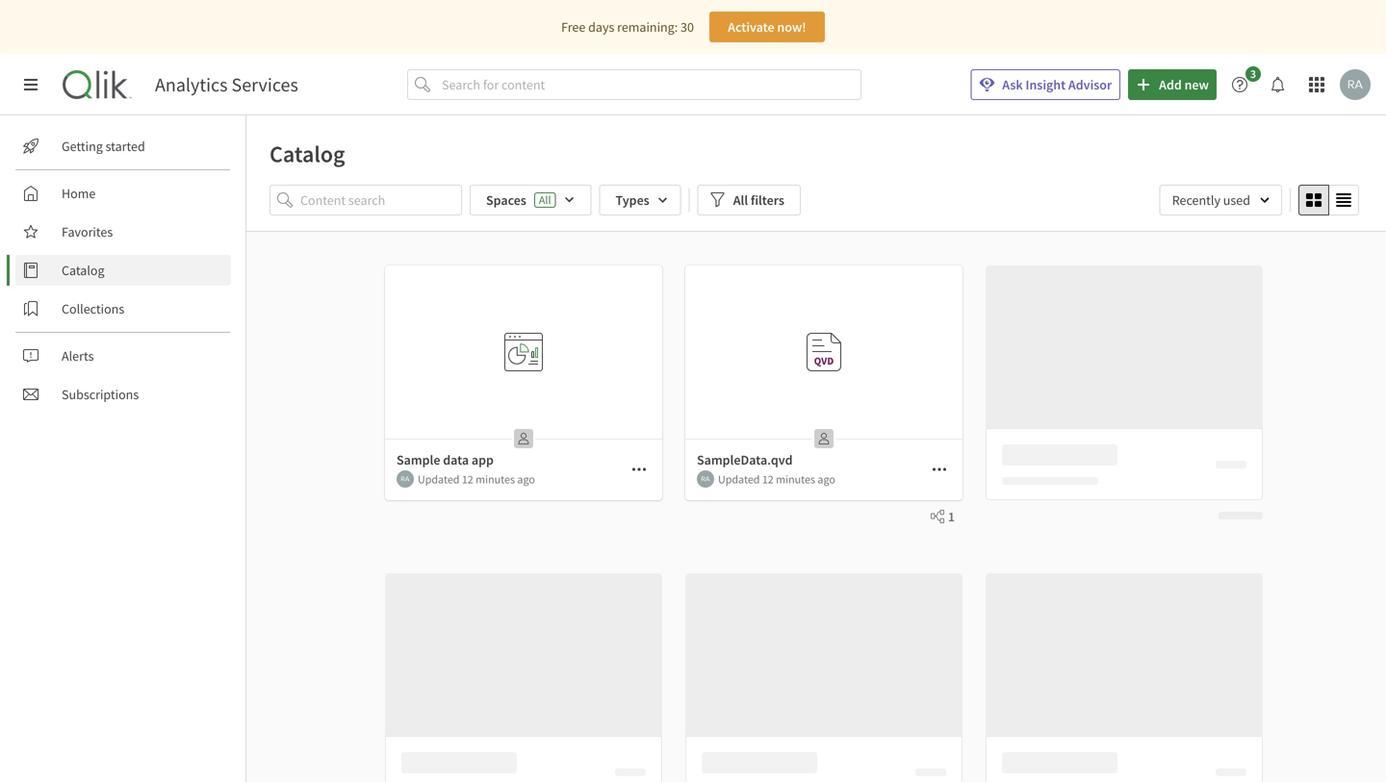 Task type: vqa. For each thing, say whether or not it's contained in the screenshot.
the right Updated 12 minutes ago
yes



Task type: describe. For each thing, give the bounding box(es) containing it.
1 button
[[923, 508, 955, 526]]

all for all filters
[[733, 192, 748, 209]]

all filters button
[[698, 185, 801, 216]]

filters region
[[246, 181, 1386, 231]]

types button
[[599, 185, 681, 216]]

data
[[443, 452, 469, 469]]

types
[[616, 192, 650, 209]]

free
[[561, 18, 586, 36]]

getting started
[[62, 138, 145, 155]]

app
[[472, 452, 494, 469]]

ruby anderson element for sampledata.qvd
[[697, 471, 714, 488]]

subscriptions link
[[15, 379, 231, 410]]

collections
[[62, 300, 124, 318]]

analytics services element
[[155, 73, 298, 97]]

getting
[[62, 138, 103, 155]]

new
[[1185, 76, 1209, 93]]

advisor
[[1069, 76, 1112, 93]]

home
[[62, 185, 96, 202]]

3
[[1251, 66, 1256, 81]]

Recently used field
[[1160, 185, 1282, 216]]

catalog inside navigation pane element
[[62, 262, 105, 279]]

1 horizontal spatial sampledata.qvd
[[804, 420, 884, 435]]

ruby anderson element for sample data app
[[397, 471, 414, 488]]

favorites
[[62, 223, 113, 241]]

free days remaining: 30
[[561, 18, 694, 36]]

activate now! link
[[709, 12, 825, 42]]

updated 12 minutes ago for sampledata.qvd
[[718, 472, 836, 487]]

switch view group
[[1299, 185, 1359, 216]]

list view image
[[1336, 193, 1352, 208]]



Task type: locate. For each thing, give the bounding box(es) containing it.
subscriptions
[[62, 386, 139, 403]]

minutes for sample data app
[[476, 472, 515, 487]]

2 updated 12 minutes ago from the left
[[718, 472, 836, 487]]

now!
[[777, 18, 807, 36]]

close sidebar menu image
[[23, 77, 39, 92]]

1 horizontal spatial more actions image
[[932, 462, 947, 478]]

catalog down 'favorites'
[[62, 262, 105, 279]]

Content search text field
[[300, 185, 462, 216]]

2 ago from the left
[[818, 472, 836, 487]]

updated right ruby anderson icon
[[718, 472, 760, 487]]

1 horizontal spatial catalog
[[270, 140, 345, 168]]

getting started link
[[15, 131, 231, 162]]

services
[[232, 73, 298, 97]]

12
[[462, 472, 473, 487], [762, 472, 774, 487]]

more actions image for sampledata.qvd
[[932, 462, 947, 478]]

sampledata.qvd
[[804, 420, 884, 435], [697, 452, 793, 469]]

0 horizontal spatial updated
[[418, 472, 460, 487]]

12 for sample data app
[[462, 472, 473, 487]]

updated 12 minutes ago
[[418, 472, 535, 487], [718, 472, 836, 487]]

minutes for sampledata.qvd
[[776, 472, 815, 487]]

updated
[[418, 472, 460, 487], [718, 472, 760, 487]]

1 vertical spatial ruby anderson image
[[397, 471, 414, 488]]

2 minutes from the left
[[776, 472, 815, 487]]

1 horizontal spatial 12
[[762, 472, 774, 487]]

2 more actions image from the left
[[932, 462, 947, 478]]

1 ago from the left
[[517, 472, 535, 487]]

used
[[1223, 192, 1251, 209]]

updated 12 minutes ago down app on the bottom left of the page
[[418, 472, 535, 487]]

recently used
[[1172, 192, 1251, 209]]

home link
[[15, 178, 231, 209]]

0 horizontal spatial catalog
[[62, 262, 105, 279]]

1 more actions image from the left
[[632, 462, 647, 478]]

0 horizontal spatial minutes
[[476, 472, 515, 487]]

0 horizontal spatial sampledata.qvd
[[697, 452, 793, 469]]

1 horizontal spatial ago
[[818, 472, 836, 487]]

sample
[[397, 452, 440, 469]]

minutes down app on the bottom left of the page
[[476, 472, 515, 487]]

more actions image for sample data app
[[632, 462, 647, 478]]

1 horizontal spatial updated
[[718, 472, 760, 487]]

Search for content text field
[[438, 69, 862, 100]]

add
[[1159, 76, 1182, 93]]

0 vertical spatial sampledata.qvd
[[804, 420, 884, 435]]

more actions image up 1 "button"
[[932, 462, 947, 478]]

updated down sample data app
[[418, 472, 460, 487]]

all for all
[[539, 193, 551, 207]]

ruby anderson image
[[1340, 69, 1371, 100], [397, 471, 414, 488]]

catalog
[[270, 140, 345, 168], [62, 262, 105, 279]]

all left filters
[[733, 192, 748, 209]]

more actions image left ruby anderson icon
[[632, 462, 647, 478]]

0 horizontal spatial ruby anderson image
[[397, 471, 414, 488]]

ask insight advisor button
[[971, 69, 1121, 100]]

1 updated from the left
[[418, 472, 460, 487]]

2 ruby anderson element from the left
[[697, 471, 714, 488]]

0 vertical spatial ruby anderson image
[[1340, 69, 1371, 100]]

more actions image
[[632, 462, 647, 478], [932, 462, 947, 478]]

ago for sampledata.qvd
[[818, 472, 836, 487]]

catalog link
[[15, 255, 231, 286]]

all filters
[[733, 192, 785, 209]]

1 vertical spatial sampledata.qvd
[[697, 452, 793, 469]]

0 horizontal spatial ruby anderson element
[[397, 471, 414, 488]]

30
[[681, 18, 694, 36]]

analytics
[[155, 73, 228, 97]]

add new
[[1159, 76, 1209, 93]]

1 horizontal spatial updated 12 minutes ago
[[718, 472, 836, 487]]

all
[[733, 192, 748, 209], [539, 193, 551, 207]]

1 updated 12 minutes ago from the left
[[418, 472, 535, 487]]

1 12 from the left
[[462, 472, 473, 487]]

0 horizontal spatial updated 12 minutes ago
[[418, 472, 535, 487]]

all inside dropdown button
[[733, 192, 748, 209]]

updated for sampledata.qvd
[[718, 472, 760, 487]]

add new button
[[1129, 69, 1217, 100]]

12 right ruby anderson icon
[[762, 472, 774, 487]]

insight
[[1026, 76, 1066, 93]]

0 horizontal spatial 12
[[462, 472, 473, 487]]

activate now!
[[728, 18, 807, 36]]

updated for sample data app
[[418, 472, 460, 487]]

1 vertical spatial catalog
[[62, 262, 105, 279]]

navigation pane element
[[0, 123, 246, 418]]

3 button
[[1225, 66, 1267, 100]]

ruby anderson image
[[697, 471, 714, 488]]

filters
[[751, 192, 785, 209]]

remaining:
[[617, 18, 678, 36]]

favorites link
[[15, 217, 231, 247]]

activate
[[728, 18, 775, 36]]

catalog down services
[[270, 140, 345, 168]]

12 for sampledata.qvd
[[762, 472, 774, 487]]

alerts link
[[15, 341, 231, 372]]

alerts
[[62, 348, 94, 365]]

12 down data
[[462, 472, 473, 487]]

0 horizontal spatial ago
[[517, 472, 535, 487]]

2 updated from the left
[[718, 472, 760, 487]]

1 ruby anderson element from the left
[[397, 471, 414, 488]]

minutes
[[476, 472, 515, 487], [776, 472, 815, 487]]

0 horizontal spatial more actions image
[[632, 462, 647, 478]]

analytics services
[[155, 73, 298, 97]]

1 horizontal spatial minutes
[[776, 472, 815, 487]]

collections link
[[15, 294, 231, 324]]

ruby anderson element
[[397, 471, 414, 488], [697, 471, 714, 488]]

1 minutes from the left
[[476, 472, 515, 487]]

spaces
[[486, 192, 526, 209]]

ago for sample data app
[[517, 472, 535, 487]]

recently
[[1172, 192, 1221, 209]]

sample data app
[[397, 452, 494, 469]]

days
[[588, 18, 615, 36]]

2 12 from the left
[[762, 472, 774, 487]]

ask insight advisor
[[1002, 76, 1112, 93]]

all right spaces
[[539, 193, 551, 207]]

tile view image
[[1306, 193, 1322, 208]]

updated 12 minutes ago right ruby anderson icon
[[718, 472, 836, 487]]

1 horizontal spatial all
[[733, 192, 748, 209]]

ago
[[517, 472, 535, 487], [818, 472, 836, 487]]

0 horizontal spatial all
[[539, 193, 551, 207]]

1
[[948, 508, 955, 526]]

ask
[[1002, 76, 1023, 93]]

0 vertical spatial catalog
[[270, 140, 345, 168]]

1 horizontal spatial ruby anderson element
[[697, 471, 714, 488]]

started
[[105, 138, 145, 155]]

minutes right ruby anderson icon
[[776, 472, 815, 487]]

1 horizontal spatial ruby anderson image
[[1340, 69, 1371, 100]]

updated 12 minutes ago for sample data app
[[418, 472, 535, 487]]



